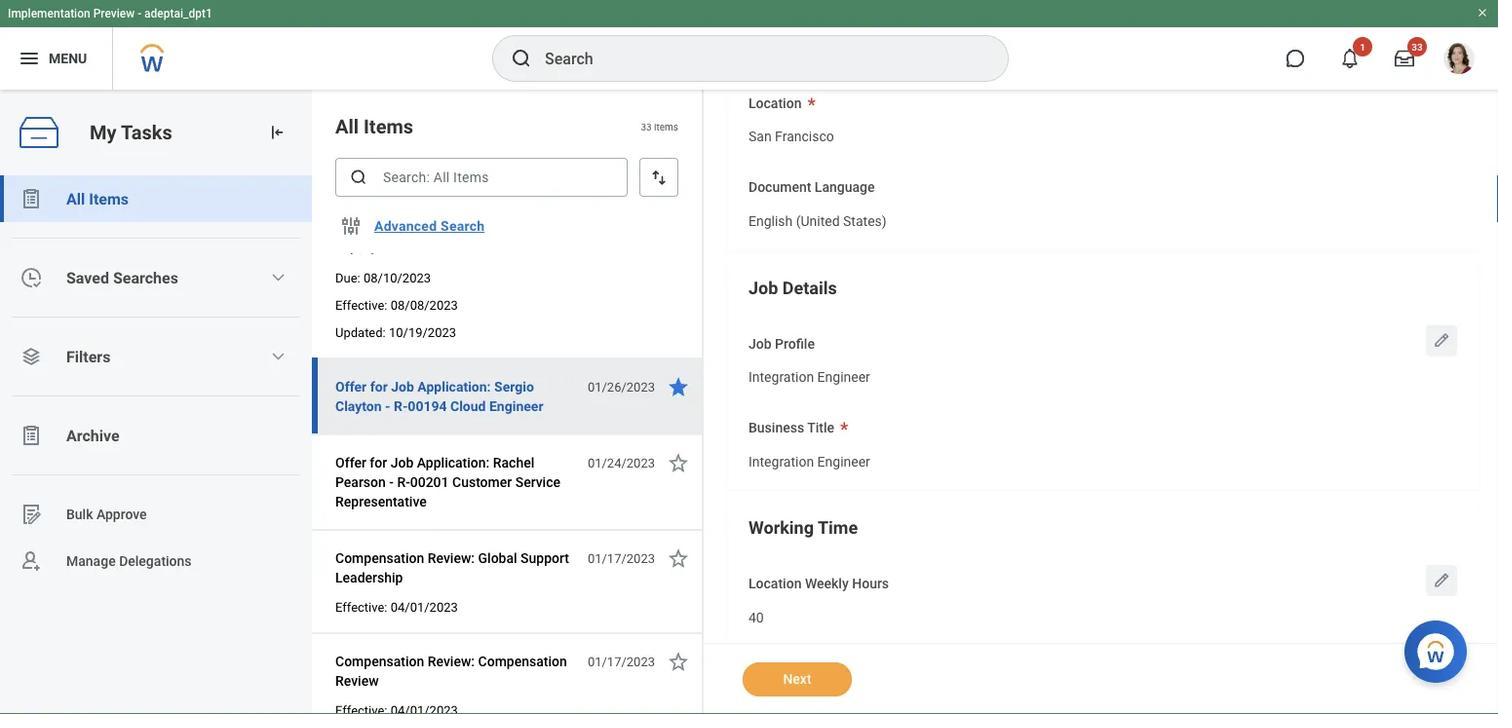 Task type: describe. For each thing, give the bounding box(es) containing it.
notifications large image
[[1341, 49, 1360, 68]]

working time element
[[727, 500, 1479, 715]]

1 star image from the top
[[667, 451, 690, 475]]

list containing all items
[[0, 175, 312, 585]]

English (United States) text field
[[749, 201, 887, 235]]

effective: for effective: 08/08/2023
[[335, 298, 388, 312]]

menu
[[49, 50, 87, 66]]

on
[[537, 221, 552, 237]]

integration for business
[[749, 454, 814, 470]]

application: for customer
[[417, 455, 490, 471]]

advanced search
[[374, 218, 485, 234]]

application: for cloud
[[418, 379, 491, 395]]

contracts:
[[445, 201, 508, 217]]

my
[[90, 121, 117, 144]]

‎- for clayton
[[385, 398, 390, 414]]

cloud
[[450, 398, 486, 414]]

justify image
[[18, 47, 41, 70]]

office
[[413, 221, 450, 237]]

english
[[749, 213, 793, 229]]

document
[[749, 179, 812, 195]]

implementation
[[8, 7, 90, 20]]

- inside review employee contracts: lena jung - apprentice office management on 08/08/2023
[[335, 221, 340, 237]]

rachel
[[493, 455, 535, 471]]

job inside offer for job application: sergio clayton ‎- r-00194 cloud engineer
[[391, 379, 414, 395]]

advanced search button
[[367, 207, 493, 246]]

sort image
[[649, 168, 669, 187]]

job profile
[[749, 336, 815, 352]]

tasks
[[121, 121, 172, 144]]

saved searches
[[66, 269, 178, 287]]

francisco
[[775, 129, 834, 145]]

adeptai_dpt1
[[144, 7, 212, 20]]

location weekly hours
[[749, 576, 889, 592]]

40
[[749, 610, 764, 626]]

apprentice
[[343, 221, 409, 237]]

review inside compensation review: compensation review
[[335, 673, 379, 689]]

00201
[[410, 474, 449, 490]]

review inside review employee contracts: lena jung - apprentice office management on 08/08/2023
[[335, 201, 379, 217]]

1 button
[[1329, 37, 1373, 80]]

sergio
[[494, 379, 534, 395]]

service
[[515, 474, 561, 490]]

offer for offer for job application: rachel pearson ‎- r-00201 customer service representative
[[335, 455, 366, 471]]

offer for offer for job application: sergio clayton ‎- r-00194 cloud engineer
[[335, 379, 367, 395]]

menu banner
[[0, 0, 1498, 90]]

states)
[[843, 213, 887, 229]]

manage
[[66, 553, 116, 569]]

review: for global
[[428, 550, 475, 566]]

english (united states)
[[749, 213, 887, 229]]

‎- for pearson
[[389, 474, 394, 490]]

document language element
[[749, 200, 887, 236]]

compensation review: global support leadership button
[[335, 547, 577, 590]]

star image for effective: 04/01/2023
[[667, 547, 690, 570]]

10/19/2023
[[389, 325, 456, 340]]

job left details
[[749, 278, 778, 298]]

integration engineer for profile
[[749, 370, 870, 386]]

review employee contracts: lena jung - apprentice office management on 08/08/2023 button
[[335, 198, 577, 260]]

my tasks element
[[0, 90, 312, 715]]

clayton
[[335, 398, 382, 414]]

advanced
[[374, 218, 437, 234]]

my tasks
[[90, 121, 172, 144]]

location for location weekly hours
[[749, 576, 802, 592]]

chevron down image for filters
[[270, 349, 286, 365]]

title
[[807, 420, 835, 436]]

management
[[453, 221, 534, 237]]

08/10/2023
[[364, 271, 431, 285]]

all items inside item list element
[[335, 115, 413, 138]]

lena
[[512, 201, 542, 217]]

job details
[[749, 278, 837, 298]]

08/08/2023 inside review employee contracts: lena jung - apprentice office management on 08/08/2023
[[335, 240, 408, 256]]

compensation review: compensation review button
[[335, 650, 577, 693]]

jung
[[545, 201, 575, 217]]

pearson
[[335, 474, 386, 490]]

33 button
[[1383, 37, 1427, 80]]

working
[[749, 518, 814, 539]]

hours
[[852, 576, 889, 592]]

bulk
[[66, 507, 93, 523]]

1 vertical spatial 08/08/2023
[[391, 298, 458, 312]]

bulk approve link
[[0, 491, 312, 538]]

archive
[[66, 427, 120, 445]]

updated:
[[335, 325, 386, 340]]

updated: 10/19/2023
[[335, 325, 456, 340]]

(united
[[796, 213, 840, 229]]

due:
[[335, 271, 360, 285]]

location for location
[[749, 95, 802, 111]]

r- for 00201
[[397, 474, 410, 490]]

review: for compensation
[[428, 654, 475, 670]]

Integration Engineer text field
[[749, 442, 870, 476]]

- inside menu banner
[[138, 7, 141, 20]]

chevron down image for saved searches
[[270, 270, 286, 286]]

edit image
[[1432, 572, 1452, 591]]

manage delegations
[[66, 553, 192, 569]]

close environment banner image
[[1477, 7, 1489, 19]]

filters button
[[0, 333, 312, 380]]

business
[[749, 420, 804, 436]]

job details element
[[727, 260, 1479, 491]]

employee
[[382, 201, 442, 217]]

profile
[[775, 336, 815, 352]]

clipboard image
[[19, 187, 43, 211]]

for for clayton
[[370, 379, 388, 395]]

offer for job application: rachel pearson ‎- r-00201 customer service representative
[[335, 455, 561, 510]]

menu button
[[0, 27, 112, 90]]

San Francisco text field
[[749, 117, 834, 151]]

business title element
[[749, 441, 870, 477]]

1
[[1360, 41, 1366, 53]]



Task type: locate. For each thing, give the bounding box(es) containing it.
application: up 00201
[[417, 455, 490, 471]]

0 vertical spatial items
[[364, 115, 413, 138]]

integration engineer
[[749, 370, 870, 386], [749, 454, 870, 470]]

review employee contracts: lena jung - apprentice office management on 08/08/2023
[[335, 201, 575, 256]]

2 vertical spatial engineer
[[818, 454, 870, 470]]

Search: All Items text field
[[335, 158, 628, 197]]

33 left profile logan mcneil image
[[1412, 41, 1423, 53]]

1 location from the top
[[749, 95, 802, 111]]

compensation for compensation review: global support leadership
[[335, 550, 424, 566]]

1 vertical spatial search image
[[349, 168, 369, 187]]

location up location element
[[749, 95, 802, 111]]

for up pearson at left bottom
[[370, 455, 387, 471]]

all right transformation import image
[[335, 115, 359, 138]]

0 horizontal spatial 33
[[641, 121, 652, 132]]

0 vertical spatial integration
[[749, 370, 814, 386]]

effective: 08/08/2023
[[335, 298, 458, 312]]

review: inside compensation review: compensation review
[[428, 654, 475, 670]]

review: left global at the left bottom of the page
[[428, 550, 475, 566]]

manage delegations link
[[0, 538, 312, 585]]

1 effective: from the top
[[335, 298, 388, 312]]

global
[[478, 550, 517, 566]]

1 vertical spatial for
[[370, 455, 387, 471]]

engineer inside text box
[[818, 454, 870, 470]]

Search Workday  search field
[[545, 37, 968, 80]]

engineer inside text field
[[818, 370, 870, 386]]

compensation
[[335, 550, 424, 566], [335, 654, 424, 670], [478, 654, 567, 670]]

chevron down image
[[270, 270, 286, 286], [270, 349, 286, 365]]

01/26/2023
[[588, 380, 655, 394]]

0 vertical spatial chevron down image
[[270, 270, 286, 286]]

1 vertical spatial offer
[[335, 455, 366, 471]]

04/01/2023
[[391, 600, 458, 615]]

review down effective: 04/01/2023
[[335, 673, 379, 689]]

application: up cloud
[[418, 379, 491, 395]]

2 star image from the top
[[667, 547, 690, 570]]

engineer inside offer for job application: sergio clayton ‎- r-00194 cloud engineer
[[489, 398, 544, 414]]

00194
[[408, 398, 447, 414]]

implementation preview -   adeptai_dpt1
[[8, 7, 212, 20]]

all items right clipboard icon
[[66, 190, 129, 208]]

0 horizontal spatial all
[[66, 190, 85, 208]]

offer inside offer for job application: sergio clayton ‎- r-00194 cloud engineer
[[335, 379, 367, 395]]

engineer
[[818, 370, 870, 386], [489, 398, 544, 414], [818, 454, 870, 470]]

0 vertical spatial r-
[[394, 398, 408, 414]]

all inside item list element
[[335, 115, 359, 138]]

all items up employee
[[335, 115, 413, 138]]

1 vertical spatial all
[[66, 190, 85, 208]]

for inside offer for job application: rachel pearson ‎- r-00201 customer service representative
[[370, 455, 387, 471]]

offer for job application: sergio clayton ‎- r-00194 cloud engineer button
[[335, 375, 577, 418]]

01/17/2023
[[588, 551, 655, 566], [588, 655, 655, 669]]

1 review from the top
[[335, 201, 379, 217]]

document language
[[749, 179, 875, 195]]

0 horizontal spatial items
[[89, 190, 129, 208]]

items down my at the top of the page
[[89, 190, 129, 208]]

all inside all items button
[[66, 190, 85, 208]]

2 review: from the top
[[428, 654, 475, 670]]

1 horizontal spatial search image
[[510, 47, 533, 70]]

engineer for business title
[[818, 454, 870, 470]]

2 star image from the top
[[667, 650, 690, 674]]

offer for job application: rachel pearson ‎- r-00201 customer service representative button
[[335, 451, 577, 514]]

1 star image from the top
[[667, 375, 690, 399]]

1 integration from the top
[[749, 370, 814, 386]]

2 for from the top
[[370, 455, 387, 471]]

33 inside item list element
[[641, 121, 652, 132]]

location up 40 text box
[[749, 576, 802, 592]]

08/08/2023 down apprentice
[[335, 240, 408, 256]]

0 vertical spatial 01/17/2023
[[588, 551, 655, 566]]

r- for 00194
[[394, 398, 408, 414]]

preview
[[93, 7, 135, 20]]

job inside offer for job application: rachel pearson ‎- r-00201 customer service representative
[[391, 455, 414, 471]]

all
[[335, 115, 359, 138], [66, 190, 85, 208]]

offer up clayton
[[335, 379, 367, 395]]

compensation review: compensation review
[[335, 654, 567, 689]]

representative
[[335, 494, 427, 510]]

0 vertical spatial application:
[[418, 379, 491, 395]]

review: inside compensation review: global support leadership
[[428, 550, 475, 566]]

2 01/17/2023 from the top
[[588, 655, 655, 669]]

2 integration from the top
[[749, 454, 814, 470]]

application: inside offer for job application: sergio clayton ‎- r-00194 cloud engineer
[[418, 379, 491, 395]]

transformation import image
[[267, 123, 287, 142]]

01/17/2023 for compensation review: global support leadership
[[588, 551, 655, 566]]

san francisco
[[749, 129, 834, 145]]

saved
[[66, 269, 109, 287]]

integration for job
[[749, 370, 814, 386]]

all items inside button
[[66, 190, 129, 208]]

location element
[[749, 116, 834, 152]]

items up employee
[[364, 115, 413, 138]]

for
[[370, 379, 388, 395], [370, 455, 387, 471]]

profile logan mcneil image
[[1444, 43, 1475, 78]]

0 vertical spatial for
[[370, 379, 388, 395]]

offer inside offer for job application: rachel pearson ‎- r-00201 customer service representative
[[335, 455, 366, 471]]

searches
[[113, 269, 178, 287]]

1 offer from the top
[[335, 379, 367, 395]]

chevron down image inside saved searches dropdown button
[[270, 270, 286, 286]]

1 vertical spatial 33
[[641, 121, 652, 132]]

job up 00201
[[391, 455, 414, 471]]

Integration Engineer text field
[[749, 358, 870, 392]]

1 vertical spatial star image
[[667, 547, 690, 570]]

integration
[[749, 370, 814, 386], [749, 454, 814, 470]]

0 horizontal spatial all items
[[66, 190, 129, 208]]

for for pearson
[[370, 455, 387, 471]]

for inside offer for job application: sergio clayton ‎- r-00194 cloud engineer
[[370, 379, 388, 395]]

‎- up representative
[[389, 474, 394, 490]]

r- right clayton
[[394, 398, 408, 414]]

search
[[441, 218, 485, 234]]

0 vertical spatial 33
[[1412, 41, 1423, 53]]

‎- inside offer for job application: rachel pearson ‎- r-00201 customer service representative
[[389, 474, 394, 490]]

0 vertical spatial ‎-
[[385, 398, 390, 414]]

0 vertical spatial review
[[335, 201, 379, 217]]

item list element
[[312, 90, 704, 715]]

all items
[[335, 115, 413, 138], [66, 190, 129, 208]]

r- inside offer for job application: sergio clayton ‎- r-00194 cloud engineer
[[394, 398, 408, 414]]

engineer up title
[[818, 370, 870, 386]]

1 vertical spatial application:
[[417, 455, 490, 471]]

33 items
[[641, 121, 679, 132]]

location weekly hours element
[[749, 598, 764, 633]]

integration engineer for title
[[749, 454, 870, 470]]

1 vertical spatial 01/17/2023
[[588, 655, 655, 669]]

2 offer from the top
[[335, 455, 366, 471]]

2 location from the top
[[749, 576, 802, 592]]

all right clipboard icon
[[66, 190, 85, 208]]

1 for from the top
[[370, 379, 388, 395]]

1 vertical spatial review
[[335, 673, 379, 689]]

job up 00194
[[391, 379, 414, 395]]

0 vertical spatial integration engineer
[[749, 370, 870, 386]]

1 horizontal spatial all
[[335, 115, 359, 138]]

integration inside text box
[[749, 454, 814, 470]]

1 vertical spatial chevron down image
[[270, 349, 286, 365]]

1 vertical spatial -
[[335, 221, 340, 237]]

integration engineer down the profile
[[749, 370, 870, 386]]

inbox large image
[[1395, 49, 1415, 68]]

0 vertical spatial star image
[[667, 451, 690, 475]]

0 vertical spatial offer
[[335, 379, 367, 395]]

1 vertical spatial all items
[[66, 190, 129, 208]]

language
[[815, 179, 875, 195]]

0 vertical spatial 08/08/2023
[[335, 240, 408, 256]]

1 vertical spatial integration engineer
[[749, 454, 870, 470]]

job profile element
[[749, 357, 870, 393]]

next
[[783, 672, 812, 688]]

for up clayton
[[370, 379, 388, 395]]

0 horizontal spatial -
[[138, 7, 141, 20]]

star image for 01/26/2023
[[667, 375, 690, 399]]

0 vertical spatial effective:
[[335, 298, 388, 312]]

33 inside button
[[1412, 41, 1423, 53]]

1 vertical spatial integration
[[749, 454, 814, 470]]

33 for 33
[[1412, 41, 1423, 53]]

integration down business
[[749, 454, 814, 470]]

engineer for job profile
[[818, 370, 870, 386]]

time
[[818, 518, 858, 539]]

‎- right clayton
[[385, 398, 390, 414]]

0 vertical spatial star image
[[667, 375, 690, 399]]

effective: up updated:
[[335, 298, 388, 312]]

effective: for effective: 04/01/2023
[[335, 600, 388, 615]]

customer
[[452, 474, 512, 490]]

- left apprentice
[[335, 221, 340, 237]]

01/17/2023 for compensation review: compensation review
[[588, 655, 655, 669]]

-
[[138, 7, 141, 20], [335, 221, 340, 237]]

2 review from the top
[[335, 673, 379, 689]]

r- inside offer for job application: rachel pearson ‎- r-00201 customer service representative
[[397, 474, 410, 490]]

rename image
[[19, 503, 43, 526]]

offer
[[335, 379, 367, 395], [335, 455, 366, 471]]

leadership
[[335, 570, 403, 586]]

review: down 04/01/2023 at the bottom left of page
[[428, 654, 475, 670]]

0 horizontal spatial search image
[[349, 168, 369, 187]]

offer up pearson at left bottom
[[335, 455, 366, 471]]

effective: down leadership on the bottom of the page
[[335, 600, 388, 615]]

search image
[[510, 47, 533, 70], [349, 168, 369, 187]]

2 chevron down image from the top
[[270, 349, 286, 365]]

08/08/2023 up the "10/19/2023"
[[391, 298, 458, 312]]

archive button
[[0, 412, 312, 459]]

review up apprentice
[[335, 201, 379, 217]]

items inside item list element
[[364, 115, 413, 138]]

1 vertical spatial star image
[[667, 650, 690, 674]]

location
[[749, 95, 802, 111], [749, 576, 802, 592]]

application: inside offer for job application: rachel pearson ‎- r-00201 customer service representative
[[417, 455, 490, 471]]

0 vertical spatial engineer
[[818, 370, 870, 386]]

‎-
[[385, 398, 390, 414], [389, 474, 394, 490]]

1 vertical spatial r-
[[397, 474, 410, 490]]

offer for job application: sergio clayton ‎- r-00194 cloud engineer
[[335, 379, 544, 414]]

review
[[335, 201, 379, 217], [335, 673, 379, 689]]

1 horizontal spatial all items
[[335, 115, 413, 138]]

items
[[654, 121, 679, 132]]

user plus image
[[19, 550, 43, 573]]

details
[[783, 278, 837, 298]]

0 vertical spatial -
[[138, 7, 141, 20]]

star image
[[667, 375, 690, 399], [667, 547, 690, 570]]

star image
[[667, 451, 690, 475], [667, 650, 690, 674]]

1 vertical spatial location
[[749, 576, 802, 592]]

location inside working time element
[[749, 576, 802, 592]]

01/24/2023
[[588, 456, 655, 470]]

integration engineer down title
[[749, 454, 870, 470]]

integration down job profile
[[749, 370, 814, 386]]

next button
[[743, 663, 852, 697]]

due: 08/10/2023
[[335, 271, 431, 285]]

2 effective: from the top
[[335, 600, 388, 615]]

- right preview
[[138, 7, 141, 20]]

‎- inside offer for job application: sergio clayton ‎- r-00194 cloud engineer
[[385, 398, 390, 414]]

0 vertical spatial all items
[[335, 115, 413, 138]]

approve
[[96, 507, 147, 523]]

all items button
[[0, 175, 312, 222]]

list
[[0, 175, 312, 585]]

1 vertical spatial review:
[[428, 654, 475, 670]]

compensation review: global support leadership
[[335, 550, 569, 586]]

1 vertical spatial ‎-
[[389, 474, 394, 490]]

integration inside text field
[[749, 370, 814, 386]]

job
[[749, 278, 778, 298], [749, 336, 772, 352], [391, 379, 414, 395], [391, 455, 414, 471]]

engineer down sergio
[[489, 398, 544, 414]]

1 horizontal spatial 33
[[1412, 41, 1423, 53]]

0 vertical spatial location
[[749, 95, 802, 111]]

filters
[[66, 348, 111, 366]]

saved searches button
[[0, 254, 312, 301]]

clipboard image
[[19, 424, 43, 447]]

job left the profile
[[749, 336, 772, 352]]

0 vertical spatial search image
[[510, 47, 533, 70]]

1 vertical spatial items
[[89, 190, 129, 208]]

support
[[521, 550, 569, 566]]

working time
[[749, 518, 858, 539]]

0 vertical spatial review:
[[428, 550, 475, 566]]

engineer down title
[[818, 454, 870, 470]]

33 left items
[[641, 121, 652, 132]]

compensation for compensation review: compensation review
[[335, 654, 424, 670]]

review:
[[428, 550, 475, 566], [428, 654, 475, 670]]

items
[[364, 115, 413, 138], [89, 190, 129, 208]]

1 horizontal spatial -
[[335, 221, 340, 237]]

application:
[[418, 379, 491, 395], [417, 455, 490, 471]]

business title
[[749, 420, 835, 436]]

1 chevron down image from the top
[[270, 270, 286, 286]]

33 for 33 items
[[641, 121, 652, 132]]

1 vertical spatial engineer
[[489, 398, 544, 414]]

effective: 04/01/2023
[[335, 600, 458, 615]]

1 review: from the top
[[428, 550, 475, 566]]

compensation inside compensation review: global support leadership
[[335, 550, 424, 566]]

1 vertical spatial effective:
[[335, 600, 388, 615]]

weekly
[[805, 576, 849, 592]]

perspective image
[[19, 345, 43, 369]]

1 integration engineer from the top
[[749, 370, 870, 386]]

r-
[[394, 398, 408, 414], [397, 474, 410, 490]]

0 vertical spatial all
[[335, 115, 359, 138]]

clock check image
[[19, 266, 43, 290]]

2 integration engineer from the top
[[749, 454, 870, 470]]

40 text field
[[749, 599, 764, 632]]

bulk approve
[[66, 507, 147, 523]]

1 horizontal spatial items
[[364, 115, 413, 138]]

1 01/17/2023 from the top
[[588, 551, 655, 566]]

delegations
[[119, 553, 192, 569]]

r- up representative
[[397, 474, 410, 490]]

san
[[749, 129, 772, 145]]

items inside button
[[89, 190, 129, 208]]

configure image
[[339, 214, 363, 238]]

chevron down image inside filters dropdown button
[[270, 349, 286, 365]]

edit image
[[1432, 331, 1452, 350]]



Task type: vqa. For each thing, say whether or not it's contained in the screenshot.
chevron down IMAGE inside the Saved Searches dropdown button
yes



